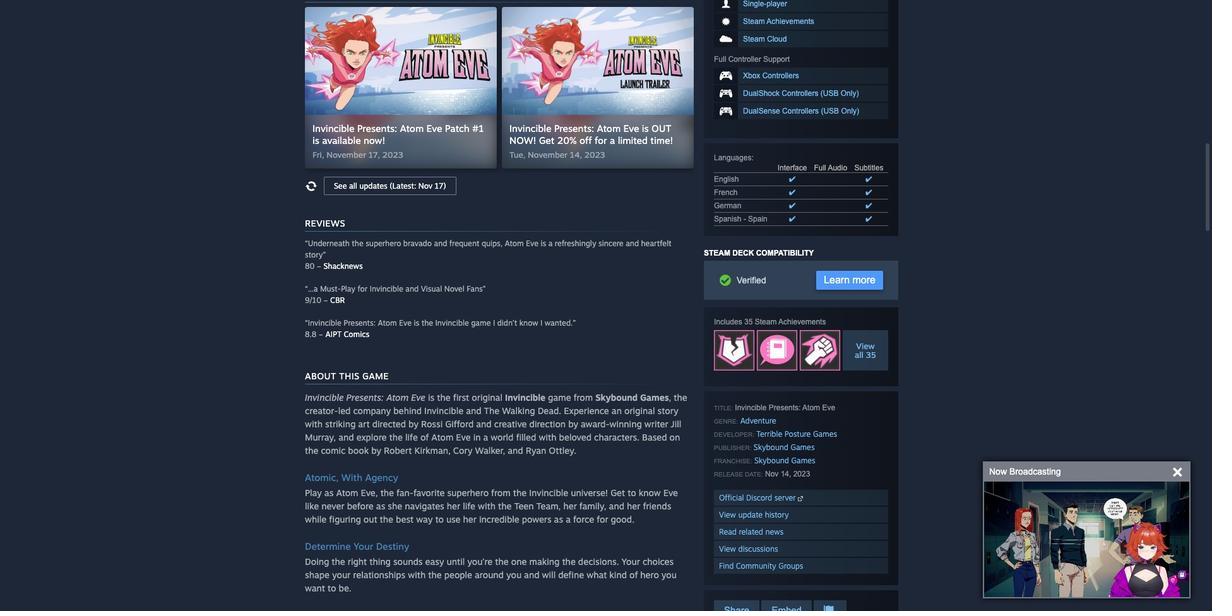 Task type: vqa. For each thing, say whether or not it's contained in the screenshot.


Task type: locate. For each thing, give the bounding box(es) containing it.
controllers for dualsense
[[782, 107, 819, 116]]

with down sounds
[[408, 570, 426, 580]]

0 horizontal spatial november
[[327, 150, 366, 160]]

people
[[444, 570, 472, 580]]

steam left deck
[[704, 249, 731, 258]]

updates
[[359, 181, 388, 191]]

a
[[610, 135, 615, 147], [549, 239, 553, 248], [483, 432, 488, 443], [566, 514, 571, 525]]

title: invincible presents: atom eve genre: adventure developer: terrible posture games publisher: skybound games franchise: skybound games release date: nov 14, 2023
[[714, 404, 837, 479]]

1 horizontal spatial play
[[341, 284, 356, 294]]

a left refreshingly
[[549, 239, 553, 248]]

2 vertical spatial for
[[597, 514, 609, 525]]

1 vertical spatial nov
[[765, 470, 779, 479]]

achievements up crime fighter image
[[779, 318, 826, 326]]

the up your
[[332, 556, 345, 567]]

now
[[990, 467, 1007, 477]]

and inside the atomic, with agency play as atom eve, the fan-favorite superhero from the invincible universe! get to know eve like never before as she navigates her life with the teen team, her family, and her friends while figuring out the best way to use her incredible powers as a force for good.
[[609, 501, 625, 512]]

release
[[714, 471, 743, 478]]

1 horizontal spatial full
[[814, 164, 826, 172]]

skybound down terrible
[[754, 443, 789, 452]]

of inside determine your destiny doing the right thing sounds easy until you're the one making the decisions. your choices shape your relationships with the people around you and will define what kind of hero you want to be.
[[630, 570, 638, 580]]

and down filled
[[508, 445, 523, 456]]

you down one
[[506, 570, 522, 580]]

eve,
[[361, 488, 378, 498]]

0 horizontal spatial original
[[472, 392, 503, 403]]

walking
[[502, 405, 535, 416]]

invincible down novel
[[435, 318, 469, 328]]

presents: inside invincible presents: atom eve patch #1 is available now!
[[357, 123, 397, 135]]

0 horizontal spatial game
[[471, 318, 491, 328]]

atom right now!
[[400, 123, 424, 135]]

determine your destiny doing the right thing sounds easy until you're the one making the decisions. your choices shape your relationships with the people around you and will define what kind of hero you want to be.
[[305, 541, 677, 594]]

0 vertical spatial from
[[574, 392, 593, 403]]

creative
[[494, 419, 527, 429]]

posture
[[785, 429, 811, 439]]

company
[[353, 405, 391, 416]]

adventure
[[741, 416, 777, 426]]

controllers
[[763, 71, 799, 80], [782, 89, 819, 98], [782, 107, 819, 116]]

invincible up rossi
[[424, 405, 464, 416]]

her up use
[[447, 501, 461, 512]]

i left wanted."
[[541, 318, 543, 328]]

the
[[352, 239, 364, 248], [422, 318, 433, 328], [437, 392, 451, 403], [674, 392, 688, 403], [389, 432, 403, 443], [305, 445, 319, 456], [381, 488, 394, 498], [513, 488, 527, 498], [498, 501, 512, 512], [380, 514, 393, 525], [332, 556, 345, 567], [495, 556, 509, 567], [562, 556, 576, 567], [428, 570, 442, 580]]

1 horizontal spatial 14,
[[781, 470, 792, 479]]

thing
[[370, 556, 391, 567]]

1 vertical spatial controllers
[[782, 89, 819, 98]]

art
[[358, 419, 370, 429]]

german
[[714, 201, 742, 210]]

date:
[[745, 471, 763, 478]]

atom right off
[[597, 123, 621, 135]]

1 vertical spatial play
[[305, 488, 322, 498]]

team,
[[537, 501, 561, 512]]

life
[[405, 432, 418, 443], [463, 501, 476, 512]]

nov left 17)
[[419, 181, 433, 191]]

steam for steam cloud
[[743, 35, 765, 44]]

nov right date:
[[765, 470, 779, 479]]

0 vertical spatial superhero
[[366, 239, 401, 248]]

atom inside title: invincible presents: atom eve genre: adventure developer: terrible posture games publisher: skybound games franchise: skybound games release date: nov 14, 2023
[[803, 404, 820, 412]]

2 vertical spatial view
[[719, 544, 736, 554]]

0 horizontal spatial by
[[371, 445, 381, 456]]

is inside "underneath the superhero bravado and frequent quips, atom eve is a refreshingly sincere and heartfelt story" 80 – shacknews
[[541, 239, 546, 248]]

as down team,
[[554, 514, 563, 525]]

0 horizontal spatial from
[[491, 488, 511, 498]]

terrible posture games link
[[757, 429, 837, 439]]

define
[[558, 570, 584, 580]]

never
[[322, 501, 345, 512]]

all right see
[[349, 181, 357, 191]]

eve left 'patch' at the top of the page
[[427, 123, 442, 135]]

0 vertical spatial get
[[539, 135, 555, 147]]

crime fighter image
[[800, 330, 841, 371]]

35 right crime fighter image
[[866, 350, 877, 360]]

presents: inside title: invincible presents: atom eve genre: adventure developer: terrible posture games publisher: skybound games franchise: skybound games release date: nov 14, 2023
[[769, 404, 801, 412]]

14, down 20%
[[570, 150, 582, 160]]

until
[[447, 556, 465, 567]]

view update history
[[719, 510, 789, 520]]

full left controller
[[714, 55, 726, 64]]

atom inside invincible presents: atom eve is out now! get 20% off for a limited time!
[[597, 123, 621, 135]]

14, up "server"
[[781, 470, 792, 479]]

as left she
[[376, 501, 385, 512]]

see all updates (latest: nov 17)
[[334, 181, 446, 191]]

eve inside "underneath the superhero bravado and frequent quips, atom eve is a refreshingly sincere and heartfelt story" 80 – shacknews
[[526, 239, 539, 248]]

eve up cory
[[456, 432, 471, 443]]

0 vertical spatial 14,
[[570, 150, 582, 160]]

1 vertical spatial skybound
[[754, 443, 789, 452]]

easy
[[425, 556, 444, 567]]

0 vertical spatial life
[[405, 432, 418, 443]]

atom up posture
[[803, 404, 820, 412]]

your up right
[[354, 541, 373, 553]]

0 vertical spatial know
[[520, 318, 538, 328]]

xbox
[[743, 71, 761, 80]]

1 vertical spatial all
[[855, 350, 864, 360]]

jill
[[671, 419, 682, 429]]

steam
[[743, 17, 765, 26], [743, 35, 765, 44], [704, 249, 731, 258], [755, 318, 777, 326]]

0 vertical spatial nov
[[419, 181, 433, 191]]

2 horizontal spatial as
[[554, 514, 563, 525]]

with inside determine your destiny doing the right thing sounds easy until you're the one making the decisions. your choices shape your relationships with the people around you and will define what kind of hero you want to be.
[[408, 570, 426, 580]]

invincible up team,
[[529, 488, 569, 498]]

1 vertical spatial –
[[324, 296, 328, 305]]

skybound games link for publisher:
[[754, 443, 815, 452]]

she
[[388, 501, 402, 512]]

french
[[714, 188, 738, 197]]

life inside the atomic, with agency play as atom eve, the fan-favorite superhero from the invincible universe! get to know eve like never before as she navigates her life with the teen team, her family, and her friends while figuring out the best way to use her incredible powers as a force for good.
[[463, 501, 476, 512]]

force
[[573, 514, 594, 525]]

life up robert
[[405, 432, 418, 443]]

view up read
[[719, 510, 736, 520]]

superhero left bravado
[[366, 239, 401, 248]]

view for update
[[719, 510, 736, 520]]

1 horizontal spatial game
[[548, 392, 571, 403]]

– inside "...a must-play for invincible and visual novel fans" 9/10 – cbr
[[324, 296, 328, 305]]

now broadcasting
[[990, 467, 1061, 477]]

presents: for invincible presents: atom eve is the first original invincible game from skybound games
[[346, 392, 384, 403]]

the down visual
[[422, 318, 433, 328]]

spanish - spain
[[714, 215, 768, 224]]

from up incredible
[[491, 488, 511, 498]]

read related news
[[719, 527, 784, 537]]

1 horizontal spatial nov
[[765, 470, 779, 479]]

the up the teen
[[513, 488, 527, 498]]

14, inside title: invincible presents: atom eve genre: adventure developer: terrible posture games publisher: skybound games franchise: skybound games release date: nov 14, 2023
[[781, 470, 792, 479]]

server
[[775, 493, 796, 503]]

, the creator-led company behind invincible and the walking dead. experience an original story with striking art directed by rossi gifford and creative direction by award-winning writer jill murray, and explore the life of atom eve in a world filled with beloved characters. based on the comic book by robert kirkman, cory walker, and ryan ottley.
[[305, 392, 688, 456]]

fan-
[[397, 488, 414, 498]]

steam up full controller support
[[743, 35, 765, 44]]

1 horizontal spatial you
[[662, 570, 677, 580]]

franchise:
[[714, 458, 752, 465]]

and inside "...a must-play for invincible and visual novel fans" 9/10 – cbr
[[406, 284, 419, 294]]

invincible presents: atom eve patch #1 is available now!
[[313, 123, 484, 147]]

0 vertical spatial view
[[856, 341, 875, 351]]

2 horizontal spatial 2023
[[794, 470, 810, 479]]

the down the easy
[[428, 570, 442, 580]]

games
[[640, 392, 669, 403], [813, 429, 837, 439], [791, 443, 815, 452], [792, 456, 816, 465]]

14,
[[570, 150, 582, 160], [781, 470, 792, 479]]

a left limited
[[610, 135, 615, 147]]

1 vertical spatial of
[[630, 570, 638, 580]]

skybound games link for franchise:
[[755, 456, 816, 465]]

0 horizontal spatial 2023
[[383, 150, 403, 160]]

0 horizontal spatial as
[[325, 488, 334, 498]]

official discord server link
[[714, 490, 889, 506]]

eve inside , the creator-led company behind invincible and the walking dead. experience an original story with striking art directed by rossi gifford and creative direction by award-winning writer jill murray, and explore the life of atom eve in a world filled with beloved characters. based on the comic book by robert kirkman, cory walker, and ryan ottley.
[[456, 432, 471, 443]]

a inside invincible presents: atom eve is out now! get 20% off for a limited time!
[[610, 135, 615, 147]]

1 vertical spatial from
[[491, 488, 511, 498]]

1 horizontal spatial to
[[435, 514, 444, 525]]

news
[[766, 527, 784, 537]]

1 vertical spatial skybound games link
[[755, 456, 816, 465]]

1 horizontal spatial 35
[[866, 350, 877, 360]]

0 horizontal spatial nov
[[419, 181, 433, 191]]

play up cbr link
[[341, 284, 356, 294]]

0 horizontal spatial all
[[349, 181, 357, 191]]

1 horizontal spatial as
[[376, 501, 385, 512]]

0 horizontal spatial of
[[421, 432, 429, 443]]

november down 20%
[[528, 150, 568, 160]]

eve down "...a must-play for invincible and visual novel fans" 9/10 – cbr
[[399, 318, 412, 328]]

and up good.
[[609, 501, 625, 512]]

only) down dualshock controllers (usb only) link
[[841, 107, 860, 116]]

steam up "steam cloud"
[[743, 17, 765, 26]]

1 vertical spatial know
[[639, 488, 661, 498]]

0 vertical spatial –
[[317, 261, 321, 271]]

nov
[[419, 181, 433, 191], [765, 470, 779, 479]]

behind
[[394, 405, 422, 416]]

is
[[642, 123, 649, 135], [313, 135, 320, 147], [541, 239, 546, 248], [414, 318, 419, 328], [428, 392, 435, 403]]

and right bravado
[[434, 239, 447, 248]]

know inside the atomic, with agency play as atom eve, the fan-favorite superhero from the invincible universe! get to know eve like never before as she navigates her life with the teen team, her family, and her friends while figuring out the best way to use her incredible powers as a force for good.
[[639, 488, 661, 498]]

eve right quips,
[[526, 239, 539, 248]]

decisions.
[[578, 556, 619, 567]]

– right 80
[[317, 261, 321, 271]]

presents: up company
[[346, 392, 384, 403]]

for right off
[[595, 135, 607, 147]]

explore
[[357, 432, 387, 443]]

get up good.
[[611, 488, 625, 498]]

1 vertical spatial 35
[[866, 350, 877, 360]]

relationships
[[353, 570, 406, 580]]

1 november from the left
[[327, 150, 366, 160]]

0 horizontal spatial to
[[328, 583, 336, 594]]

november down available
[[327, 150, 366, 160]]

all for view
[[855, 350, 864, 360]]

only)
[[841, 89, 859, 98], [841, 107, 860, 116]]

2 vertical spatial to
[[328, 583, 336, 594]]

the down murray,
[[305, 445, 319, 456]]

–
[[317, 261, 321, 271], [324, 296, 328, 305], [319, 330, 323, 339]]

invincible left visual
[[370, 284, 403, 294]]

out
[[652, 123, 672, 135]]

all inside view all 35
[[855, 350, 864, 360]]

is down "...a must-play for invincible and visual novel fans" 9/10 – cbr
[[414, 318, 419, 328]]

0 horizontal spatial life
[[405, 432, 418, 443]]

skybound up date:
[[755, 456, 789, 465]]

1 horizontal spatial of
[[630, 570, 638, 580]]

steam cloud link
[[714, 31, 889, 47]]

0 horizontal spatial get
[[539, 135, 555, 147]]

eve inside title: invincible presents: atom eve genre: adventure developer: terrible posture games publisher: skybound games franchise: skybound games release date: nov 14, 2023
[[822, 404, 836, 412]]

view for all
[[856, 341, 875, 351]]

1 vertical spatial superhero
[[447, 488, 489, 498]]

0 vertical spatial for
[[595, 135, 607, 147]]

languages :
[[714, 153, 754, 162]]

filled
[[516, 432, 536, 443]]

atom inside "invincible presents: atom eve is the invincible game i didn't know i wanted." 8.8 – aipt comics
[[378, 318, 397, 328]]

invincible inside "...a must-play for invincible and visual novel fans" 9/10 – cbr
[[370, 284, 403, 294]]

friends
[[643, 501, 672, 512]]

1 horizontal spatial i
[[541, 318, 543, 328]]

1 vertical spatial get
[[611, 488, 625, 498]]

the up robert
[[389, 432, 403, 443]]

0 vertical spatial skybound
[[596, 392, 638, 403]]

0 vertical spatial full
[[714, 55, 726, 64]]

0 horizontal spatial superhero
[[366, 239, 401, 248]]

2 vertical spatial –
[[319, 330, 323, 339]]

0 vertical spatial skybound games link
[[754, 443, 815, 452]]

tue,
[[510, 150, 526, 160]]

– inside "underneath the superhero bravado and frequent quips, atom eve is a refreshingly sincere and heartfelt story" 80 – shacknews
[[317, 261, 321, 271]]

0 vertical spatial 35
[[745, 318, 753, 326]]

full
[[714, 55, 726, 64], [814, 164, 826, 172]]

is inside invincible presents: atom eve is out now! get 20% off for a limited time!
[[642, 123, 649, 135]]

as up the "never"
[[325, 488, 334, 498]]

you down the choices
[[662, 570, 677, 580]]

eve up friends
[[664, 488, 678, 498]]

by down explore at the bottom left of the page
[[371, 445, 381, 456]]

1 vertical spatial life
[[463, 501, 476, 512]]

this
[[339, 371, 360, 381]]

0 vertical spatial all
[[349, 181, 357, 191]]

didn't
[[497, 318, 517, 328]]

1 horizontal spatial life
[[463, 501, 476, 512]]

is inside "invincible presents: atom eve is the invincible game i didn't know i wanted." 8.8 – aipt comics
[[414, 318, 419, 328]]

by down behind
[[409, 419, 419, 429]]

view inside view all 35
[[856, 341, 875, 351]]

compatibility
[[756, 249, 814, 258]]

1 horizontal spatial november
[[528, 150, 568, 160]]

1 horizontal spatial superhero
[[447, 488, 489, 498]]

"underneath the superhero bravado and frequent quips, atom eve is a refreshingly sincere and heartfelt story" 80 – shacknews
[[305, 239, 672, 271]]

view down read
[[719, 544, 736, 554]]

1 horizontal spatial 2023
[[585, 150, 605, 160]]

support
[[764, 55, 790, 64]]

of right kind
[[630, 570, 638, 580]]

genre:
[[714, 418, 738, 425]]

making
[[530, 556, 560, 567]]

know right 'didn't'
[[520, 318, 538, 328]]

a inside "underneath the superhero bravado and frequent quips, atom eve is a refreshingly sincere and heartfelt story" 80 – shacknews
[[549, 239, 553, 248]]

2 vertical spatial as
[[554, 514, 563, 525]]

0 horizontal spatial you
[[506, 570, 522, 580]]

original up winning
[[625, 405, 655, 416]]

with
[[305, 419, 323, 429], [539, 432, 557, 443], [478, 501, 496, 512], [408, 570, 426, 580]]

only) up 'dualsense controllers (usb only)'
[[841, 89, 859, 98]]

atom inside "underneath the superhero bravado and frequent quips, atom eve is a refreshingly sincere and heartfelt story" 80 – shacknews
[[505, 239, 524, 248]]

original inside , the creator-led company behind invincible and the walking dead. experience an original story with striking art directed by rossi gifford and creative direction by award-winning writer jill murray, and explore the life of atom eve in a world filled with beloved characters. based on the comic book by robert kirkman, cory walker, and ryan ottley.
[[625, 405, 655, 416]]

full audio
[[814, 164, 848, 172]]

skybound up an
[[596, 392, 638, 403]]

2023 for now!
[[383, 150, 403, 160]]

the inside "underneath the superhero bravado and frequent quips, atom eve is a refreshingly sincere and heartfelt story" 80 – shacknews
[[352, 239, 364, 248]]

0 vertical spatial controllers
[[763, 71, 799, 80]]

1 horizontal spatial know
[[639, 488, 661, 498]]

and left visual
[[406, 284, 419, 294]]

original up the
[[472, 392, 503, 403]]

original
[[472, 392, 503, 403], [625, 405, 655, 416]]

i left 'didn't'
[[493, 318, 495, 328]]

presents: inside invincible presents: atom eve is out now! get 20% off for a limited time!
[[554, 123, 594, 135]]

and left the will
[[524, 570, 540, 580]]

achievements up steam cloud link
[[767, 17, 814, 26]]

1 vertical spatial (usb
[[821, 107, 839, 116]]

the up define
[[562, 556, 576, 567]]

game left 'didn't'
[[471, 318, 491, 328]]

now!
[[510, 135, 536, 147]]

atom inside invincible presents: atom eve patch #1 is available now!
[[400, 123, 424, 135]]

0 vertical spatial as
[[325, 488, 334, 498]]

invincible
[[313, 123, 355, 135], [510, 123, 552, 135], [370, 284, 403, 294], [435, 318, 469, 328], [305, 392, 344, 403], [505, 392, 546, 403], [735, 404, 767, 412], [424, 405, 464, 416], [529, 488, 569, 498]]

atom right quips,
[[505, 239, 524, 248]]

full left the audio
[[814, 164, 826, 172]]

1 horizontal spatial get
[[611, 488, 625, 498]]

is for "invincible presents: atom eve is the invincible game i didn't know i wanted." 8.8 – aipt comics
[[414, 318, 419, 328]]

a inside the atomic, with agency play as atom eve, the fan-favorite superhero from the invincible universe! get to know eve like never before as she navigates her life with the teen team, her family, and her friends while figuring out the best way to use her incredible powers as a force for good.
[[566, 514, 571, 525]]

1 horizontal spatial original
[[625, 405, 655, 416]]

eve up terrible posture games link
[[822, 404, 836, 412]]

presents: inside "invincible presents: atom eve is the invincible game i didn't know i wanted." 8.8 – aipt comics
[[344, 318, 376, 328]]

0 vertical spatial game
[[471, 318, 491, 328]]

to left use
[[435, 514, 444, 525]]

is for invincible presents: atom eve is the first original invincible game from skybound games
[[428, 392, 435, 403]]

dualsense controllers (usb only) link
[[714, 103, 889, 119]]

presents: for "invincible presents: atom eve is the invincible game i didn't know i wanted." 8.8 – aipt comics
[[344, 318, 376, 328]]

1 horizontal spatial all
[[855, 350, 864, 360]]

book
[[348, 445, 369, 456]]

2 november from the left
[[528, 150, 568, 160]]

0 vertical spatial of
[[421, 432, 429, 443]]

cbr link
[[330, 296, 345, 305]]

0 vertical spatial achievements
[[767, 17, 814, 26]]

0 vertical spatial your
[[354, 541, 373, 553]]

for down family,
[[597, 514, 609, 525]]

presents: for invincible presents: atom eve is out now! get 20% off for a limited time!
[[554, 123, 594, 135]]

0 vertical spatial play
[[341, 284, 356, 294]]

1 vertical spatial original
[[625, 405, 655, 416]]

presents: for invincible presents: atom eve patch #1 is available now!
[[357, 123, 397, 135]]

2023 inside title: invincible presents: atom eve genre: adventure developer: terrible posture games publisher: skybound games franchise: skybound games release date: nov 14, 2023
[[794, 470, 810, 479]]

0 horizontal spatial play
[[305, 488, 322, 498]]

limited
[[618, 135, 648, 147]]

1 vertical spatial as
[[376, 501, 385, 512]]

family history image
[[757, 330, 798, 371]]

superhero up use
[[447, 488, 489, 498]]

comics
[[344, 330, 370, 339]]

know up friends
[[639, 488, 661, 498]]

invincible up tue,
[[510, 123, 552, 135]]

1 horizontal spatial from
[[574, 392, 593, 403]]

1 vertical spatial full
[[814, 164, 826, 172]]

aipt comics link
[[326, 330, 370, 339]]

0 horizontal spatial full
[[714, 55, 726, 64]]

eve inside the atomic, with agency play as atom eve, the fan-favorite superhero from the invincible universe! get to know eve like never before as she navigates her life with the teen team, her family, and her friends while figuring out the best way to use her incredible powers as a force for good.
[[664, 488, 678, 498]]

atom inside , the creator-led company behind invincible and the walking dead. experience an original story with striking art directed by rossi gifford and creative direction by award-winning writer jill murray, and explore the life of atom eve in a world filled with beloved characters. based on the comic book by robert kirkman, cory walker, and ryan ottley.
[[431, 432, 454, 443]]

the up incredible
[[498, 501, 512, 512]]

1 vertical spatial only)
[[841, 107, 860, 116]]

november for get
[[528, 150, 568, 160]]

view right crime fighter image
[[856, 341, 875, 351]]

her
[[447, 501, 461, 512], [564, 501, 577, 512], [627, 501, 641, 512], [463, 514, 477, 525]]

is left refreshingly
[[541, 239, 546, 248]]

invincible up adventure link
[[735, 404, 767, 412]]

0 horizontal spatial your
[[354, 541, 373, 553]]

get inside invincible presents: atom eve is out now! get 20% off for a limited time!
[[539, 135, 555, 147]]

invincible presents: atom eve is out now! get 20% off for a limited time!
[[510, 123, 673, 147]]

find community groups link
[[714, 558, 889, 574]]

1 vertical spatial for
[[358, 284, 368, 294]]

1 horizontal spatial your
[[622, 556, 640, 567]]

eve inside "invincible presents: atom eve is the invincible game i didn't know i wanted." 8.8 – aipt comics
[[399, 318, 412, 328]]

0 vertical spatial original
[[472, 392, 503, 403]]

of inside , the creator-led company behind invincible and the walking dead. experience an original story with striking art directed by rossi gifford and creative direction by award-winning writer jill murray, and explore the life of atom eve in a world filled with beloved characters. based on the comic book by robert kirkman, cory walker, and ryan ottley.
[[421, 432, 429, 443]]

0 vertical spatial (usb
[[821, 89, 839, 98]]

only) for dualsense controllers (usb only)
[[841, 107, 860, 116]]

0 vertical spatial only)
[[841, 89, 859, 98]]

2 i from the left
[[541, 318, 543, 328]]



Task type: describe. For each thing, give the bounding box(es) containing it.
and inside determine your destiny doing the right thing sounds easy until you're the one making the decisions. your choices shape your relationships with the people around you and will define what kind of hero you want to be.
[[524, 570, 540, 580]]

fans"
[[467, 284, 486, 294]]

game inside "invincible presents: atom eve is the invincible game i didn't know i wanted." 8.8 – aipt comics
[[471, 318, 491, 328]]

discussions
[[739, 544, 778, 554]]

broadcasting
[[1010, 467, 1061, 477]]

adventure link
[[741, 416, 777, 426]]

"invincible presents: atom eve is the invincible game i didn't know i wanted." 8.8 – aipt comics
[[305, 318, 576, 339]]

35 inside view all 35
[[866, 350, 877, 360]]

1 you from the left
[[506, 570, 522, 580]]

1 i from the left
[[493, 318, 495, 328]]

and right sincere
[[626, 239, 639, 248]]

xbox controllers
[[743, 71, 799, 80]]

invincible inside title: invincible presents: atom eve genre: adventure developer: terrible posture games publisher: skybound games franchise: skybound games release date: nov 14, 2023
[[735, 404, 767, 412]]

2 vertical spatial skybound
[[755, 456, 789, 465]]

1 vertical spatial to
[[435, 514, 444, 525]]

to inside determine your destiny doing the right thing sounds easy until you're the one making the decisions. your choices shape your relationships with the people around you and will define what kind of hero you want to be.
[[328, 583, 336, 594]]

steam up family history image
[[755, 318, 777, 326]]

while
[[305, 514, 327, 525]]

walker,
[[475, 445, 505, 456]]

view discussions link
[[714, 541, 889, 557]]

story"
[[305, 250, 326, 260]]

subtitles
[[855, 164, 884, 172]]

characters.
[[594, 432, 640, 443]]

like
[[305, 501, 319, 512]]

english
[[714, 175, 739, 184]]

the left one
[[495, 556, 509, 567]]

with down direction
[[539, 432, 557, 443]]

invincible inside "invincible presents: atom eve is the invincible game i didn't know i wanted." 8.8 – aipt comics
[[435, 318, 469, 328]]

2023 for 20%
[[585, 150, 605, 160]]

atom inside the atomic, with agency play as atom eve, the fan-favorite superhero from the invincible universe! get to know eve like never before as she navigates her life with the teen team, her family, and her friends while figuring out the best way to use her incredible powers as a force for good.
[[336, 488, 358, 498]]

invincible presents: atom eve is the first original invincible game from skybound games
[[305, 392, 669, 403]]

award-
[[581, 419, 610, 429]]

update
[[739, 510, 763, 520]]

winning
[[610, 419, 642, 429]]

available
[[322, 135, 361, 147]]

one
[[511, 556, 527, 567]]

1 vertical spatial game
[[548, 392, 571, 403]]

use
[[446, 514, 461, 525]]

for inside "...a must-play for invincible and visual novel fans" 9/10 – cbr
[[358, 284, 368, 294]]

"...a must-play for invincible and visual novel fans" 9/10 – cbr
[[305, 284, 486, 305]]

wanted."
[[545, 318, 576, 328]]

steam achievements link
[[714, 13, 889, 30]]

world
[[491, 432, 514, 443]]

official
[[719, 493, 744, 503]]

bravado
[[403, 239, 432, 248]]

is inside invincible presents: atom eve patch #1 is available now!
[[313, 135, 320, 147]]

way
[[416, 514, 433, 525]]

invincible up the walking
[[505, 392, 546, 403]]

full for full audio
[[814, 164, 826, 172]]

1 horizontal spatial by
[[409, 419, 419, 429]]

dualshock
[[743, 89, 780, 98]]

with inside the atomic, with agency play as atom eve, the fan-favorite superhero from the invincible universe! get to know eve like never before as she navigates her life with the teen team, her family, and her friends while figuring out the best way to use her incredible powers as a force for good.
[[478, 501, 496, 512]]

nov inside title: invincible presents: atom eve genre: adventure developer: terrible posture games publisher: skybound games franchise: skybound games release date: nov 14, 2023
[[765, 470, 779, 479]]

what
[[587, 570, 607, 580]]

cory
[[453, 445, 473, 456]]

about
[[305, 371, 336, 381]]

8.8
[[305, 330, 317, 339]]

dualsense controllers (usb only)
[[743, 107, 860, 116]]

– inside "invincible presents: atom eve is the invincible game i didn't know i wanted." 8.8 – aipt comics
[[319, 330, 323, 339]]

superhero inside "underneath the superhero bravado and frequent quips, atom eve is a refreshingly sincere and heartfelt story" 80 – shacknews
[[366, 239, 401, 248]]

rossi
[[421, 419, 443, 429]]

1 vertical spatial your
[[622, 556, 640, 567]]

controllers for xbox
[[763, 71, 799, 80]]

all for see
[[349, 181, 357, 191]]

80
[[305, 261, 315, 271]]

includes 35 steam achievements
[[714, 318, 826, 326]]

and down the striking
[[339, 432, 354, 443]]

0 vertical spatial to
[[628, 488, 636, 498]]

her up good.
[[627, 501, 641, 512]]

fri,
[[313, 150, 324, 160]]

universe!
[[571, 488, 608, 498]]

right
[[348, 556, 367, 567]]

invincible inside the atomic, with agency play as atom eve, the fan-favorite superhero from the invincible universe! get to know eve like never before as she navigates her life with the teen team, her family, and her friends while figuring out the best way to use her incredible powers as a force for good.
[[529, 488, 569, 498]]

beloved
[[559, 432, 592, 443]]

must-
[[320, 284, 341, 294]]

navigates
[[405, 501, 444, 512]]

with up murray,
[[305, 419, 323, 429]]

shacknews
[[324, 261, 363, 271]]

"underneath
[[305, 239, 350, 248]]

for inside the atomic, with agency play as atom eve, the fan-favorite superhero from the invincible universe! get to know eve like never before as she navigates her life with the teen team, her family, and her friends while figuring out the best way to use her incredible powers as a force for good.
[[597, 514, 609, 525]]

,
[[669, 392, 671, 403]]

directed
[[372, 419, 406, 429]]

play inside "...a must-play for invincible and visual novel fans" 9/10 – cbr
[[341, 284, 356, 294]]

and left the
[[466, 405, 482, 416]]

achievements inside steam achievements link
[[767, 17, 814, 26]]

2 you from the left
[[662, 570, 677, 580]]

figuring
[[329, 514, 361, 525]]

gifford
[[445, 419, 474, 429]]

history
[[765, 510, 789, 520]]

1 vertical spatial achievements
[[779, 318, 826, 326]]

full for full controller support
[[714, 55, 726, 64]]

game
[[362, 371, 389, 381]]

story
[[658, 405, 679, 416]]

a inside , the creator-led company behind invincible and the walking dead. experience an original story with striking art directed by rossi gifford and creative direction by award-winning writer jill murray, and explore the life of atom eve in a world filled with beloved characters. based on the comic book by robert kirkman, cory walker, and ryan ottley.
[[483, 432, 488, 443]]

eve inside invincible presents: atom eve patch #1 is available now!
[[427, 123, 442, 135]]

frequent
[[450, 239, 480, 248]]

(usb for dualshock controllers (usb only)
[[821, 89, 839, 98]]

patch
[[445, 123, 470, 135]]

choices
[[643, 556, 674, 567]]

creator-
[[305, 405, 338, 416]]

agency
[[365, 472, 398, 484]]

controllers for dualshock
[[782, 89, 819, 98]]

her up the force
[[564, 501, 577, 512]]

get inside the atomic, with agency play as atom eve, the fan-favorite superhero from the invincible universe! get to know eve like never before as she navigates her life with the teen team, her family, and her friends while figuring out the best way to use her incredible powers as a force for good.
[[611, 488, 625, 498]]

and up in
[[476, 419, 492, 429]]

based
[[642, 432, 667, 443]]

experience
[[564, 405, 609, 416]]

ottley.
[[549, 445, 576, 456]]

learn more
[[824, 275, 876, 285]]

out
[[364, 514, 377, 525]]

developer:
[[714, 431, 755, 438]]

steam achievements
[[743, 17, 814, 26]]

heartfelt
[[641, 239, 672, 248]]

superhero inside the atomic, with agency play as atom eve, the fan-favorite superhero from the invincible universe! get to know eve like never before as she navigates her life with the teen team, her family, and her friends while figuring out the best way to use her incredible powers as a force for good.
[[447, 488, 489, 498]]

invincible inside invincible presents: atom eve patch #1 is available now!
[[313, 123, 355, 135]]

0 horizontal spatial 35
[[745, 318, 753, 326]]

view for discussions
[[719, 544, 736, 554]]

now broadcasting link
[[990, 465, 1061, 478]]

invincible inside , the creator-led company behind invincible and the walking dead. experience an original story with striking art directed by rossi gifford and creative direction by award-winning writer jill murray, and explore the life of atom eve in a world filled with beloved characters. based on the comic book by robert kirkman, cory walker, and ryan ottley.
[[424, 405, 464, 416]]

the inside "invincible presents: atom eve is the invincible game i didn't know i wanted." 8.8 – aipt comics
[[422, 318, 433, 328]]

be.
[[339, 583, 352, 594]]

atom up behind
[[386, 392, 409, 403]]

-
[[744, 215, 746, 224]]

life inside , the creator-led company behind invincible and the walking dead. experience an original story with striking art directed by rossi gifford and creative direction by award-winning writer jill murray, and explore the life of atom eve in a world filled with beloved characters. based on the comic book by robert kirkman, cory walker, and ryan ottley.
[[405, 432, 418, 443]]

november for available
[[327, 150, 366, 160]]

9/10
[[305, 296, 321, 305]]

sincere
[[599, 239, 624, 248]]

the up she
[[381, 488, 394, 498]]

right back at you image
[[714, 330, 755, 371]]

sounds
[[393, 556, 423, 567]]

see
[[334, 181, 347, 191]]

know inside "invincible presents: atom eve is the invincible game i didn't know i wanted." 8.8 – aipt comics
[[520, 318, 538, 328]]

play inside the atomic, with agency play as atom eve, the fan-favorite superhero from the invincible universe! get to know eve like never before as she navigates her life with the teen team, her family, and her friends while figuring out the best way to use her incredible powers as a force for good.
[[305, 488, 322, 498]]

first
[[453, 392, 469, 403]]

from inside the atomic, with agency play as atom eve, the fan-favorite superhero from the invincible universe! get to know eve like never before as she navigates her life with the teen team, her family, and her friends while figuring out the best way to use her incredible powers as a force for good.
[[491, 488, 511, 498]]

view all 35
[[855, 341, 877, 360]]

full controller support
[[714, 55, 790, 64]]

invincible inside invincible presents: atom eve is out now! get 20% off for a limited time!
[[510, 123, 552, 135]]

2 horizontal spatial by
[[568, 419, 578, 429]]

only) for dualshock controllers (usb only)
[[841, 89, 859, 98]]

steam for steam deck compatibility
[[704, 249, 731, 258]]

ryan
[[526, 445, 546, 456]]

shacknews link
[[324, 261, 363, 271]]

the left first
[[437, 392, 451, 403]]

(usb for dualsense controllers (usb only)
[[821, 107, 839, 116]]

eve up behind
[[411, 392, 426, 403]]

eve inside invincible presents: atom eve is out now! get 20% off for a limited time!
[[624, 123, 639, 135]]

is for invincible presents: atom eve is out now! get 20% off for a limited time!
[[642, 123, 649, 135]]

steam for steam achievements
[[743, 17, 765, 26]]

murray,
[[305, 432, 336, 443]]

invincible up creator-
[[305, 392, 344, 403]]

deck
[[733, 249, 754, 258]]

steam cloud
[[743, 35, 787, 44]]

her right use
[[463, 514, 477, 525]]

with
[[341, 472, 363, 484]]

dualshock controllers (usb only) link
[[714, 85, 889, 102]]

quips,
[[482, 239, 503, 248]]

for inside invincible presents: atom eve is out now! get 20% off for a limited time!
[[595, 135, 607, 147]]

the right ,
[[674, 392, 688, 403]]

17,
[[369, 150, 380, 160]]

the down she
[[380, 514, 393, 525]]



